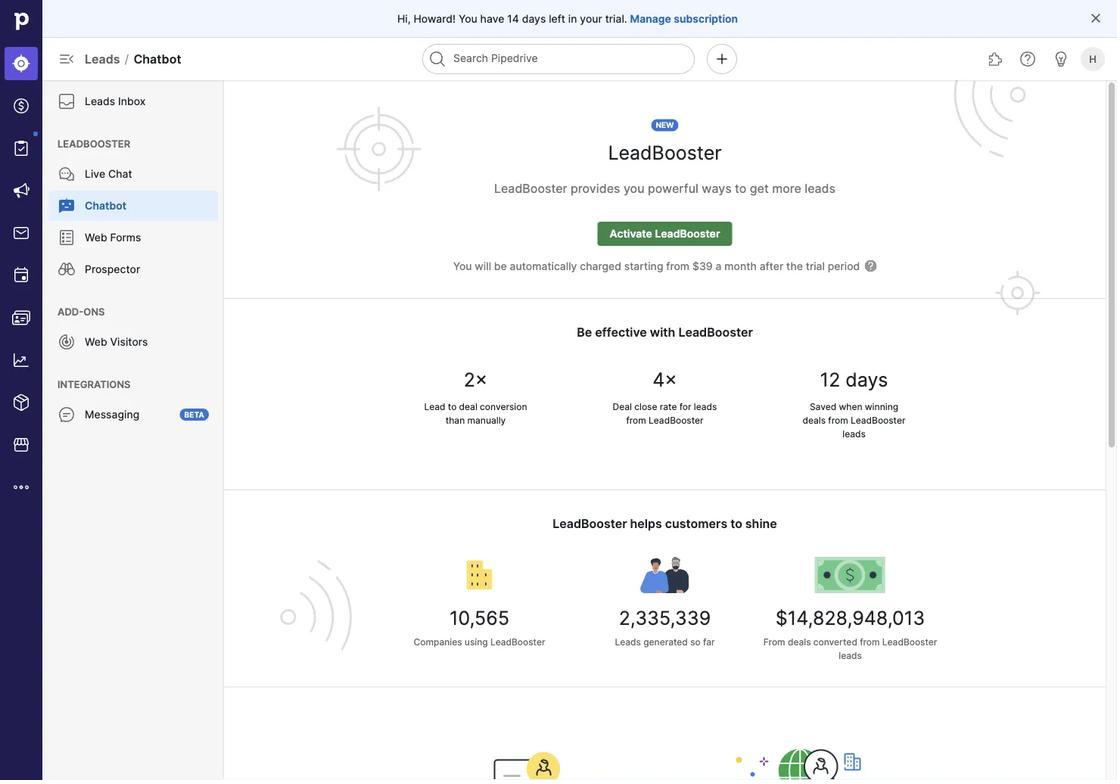 Task type: vqa. For each thing, say whether or not it's contained in the screenshot.
"Go to Automations"
no



Task type: locate. For each thing, give the bounding box(es) containing it.
the
[[787, 260, 803, 273]]

days up winning
[[846, 369, 889, 391]]

1 vertical spatial chatbot
[[85, 200, 127, 212]]

color undefined image inside chatbot link
[[58, 197, 76, 215]]

close
[[635, 402, 658, 413]]

from down close
[[627, 415, 647, 426]]

color undefined image left live at the top
[[58, 165, 76, 183]]

quick add image
[[713, 50, 731, 68]]

generated
[[644, 637, 688, 648]]

5 color undefined image from the top
[[58, 406, 76, 424]]

web left forms
[[85, 231, 107, 244]]

leads for leads inbox
[[85, 95, 115, 108]]

4 color undefined image from the top
[[58, 333, 76, 351]]

deals down saved in the bottom of the page
[[803, 415, 826, 426]]

prospector link
[[48, 254, 218, 285]]

leadbooster helps customers to shine
[[553, 516, 778, 531]]

menu containing leads inbox
[[42, 80, 224, 781]]

2 vertical spatial leads
[[615, 637, 641, 648]]

trial
[[806, 260, 825, 273]]

you left have
[[459, 12, 478, 25]]

live chat image
[[478, 743, 571, 781]]

be
[[577, 325, 592, 340]]

1 vertical spatial web
[[85, 336, 107, 349]]

leadbooster up $39
[[655, 228, 720, 240]]

chatbot right '/'
[[134, 51, 181, 66]]

2 vertical spatial color undefined image
[[58, 197, 76, 215]]

provides
[[571, 181, 621, 196]]

leadbooster right the using
[[491, 637, 546, 648]]

from inside $14,828,948,013 from deals converted from leadbooster leads
[[860, 637, 880, 648]]

0 vertical spatial color undefined image
[[58, 92, 76, 111]]

14
[[508, 12, 519, 25]]

leadbooster inside 10,565 companies using leadbooster
[[491, 637, 546, 648]]

ways
[[702, 181, 732, 196]]

winning
[[865, 402, 899, 413]]

color undefined image up add- on the top of the page
[[58, 260, 76, 279]]

charged
[[580, 260, 622, 273]]

color undefined image
[[58, 92, 76, 111], [12, 139, 30, 158], [58, 197, 76, 215]]

chatbot link
[[48, 191, 218, 221]]

1 vertical spatial leads
[[85, 95, 115, 108]]

leads down 'when'
[[843, 429, 866, 440]]

you will be automatically charged starting from $39 a month after the trial period
[[453, 260, 860, 273]]

0 vertical spatial days
[[522, 12, 546, 25]]

leads down converted in the right of the page
[[839, 650, 862, 661]]

$14,828,948,013
[[776, 607, 925, 630]]

to up than
[[448, 402, 457, 413]]

leadbooster right the with at top
[[679, 325, 753, 340]]

leadbooster inside activate leadbooster button
[[655, 228, 720, 240]]

3 color undefined image from the top
[[58, 260, 76, 279]]

leadbooster
[[58, 138, 130, 150], [608, 142, 722, 164], [494, 181, 568, 196], [655, 228, 720, 240], [679, 325, 753, 340], [649, 415, 704, 426], [851, 415, 906, 426], [553, 516, 627, 531], [491, 637, 546, 648], [883, 637, 938, 648]]

you left will
[[453, 260, 472, 273]]

saved when winning deals from leadbooster leads
[[803, 402, 906, 440]]

from down 'when'
[[829, 415, 849, 426]]

leadbooster down winning
[[851, 415, 906, 426]]

deal close rate for leads from leadbooster
[[613, 402, 717, 426]]

color undefined image inside the web visitors link
[[58, 333, 76, 351]]

customers
[[665, 516, 728, 531]]

leads / chatbot
[[85, 51, 181, 66]]

leads
[[85, 51, 120, 66], [85, 95, 115, 108], [615, 637, 641, 648]]

1 color undefined image from the top
[[58, 165, 76, 183]]

deals inside saved when winning deals from leadbooster leads
[[803, 415, 826, 426]]

2 vertical spatial to
[[731, 516, 743, 531]]

leads left '/'
[[85, 51, 120, 66]]

from
[[764, 637, 786, 648]]

color undefined image for chatbot
[[58, 197, 76, 215]]

messaging
[[85, 409, 140, 421]]

2 color undefined image from the top
[[58, 229, 76, 247]]

home image
[[10, 10, 33, 33]]

color undefined image right campaigns icon
[[58, 197, 76, 215]]

color undefined image down deals image
[[12, 139, 30, 158]]

menu
[[0, 0, 42, 781], [42, 80, 224, 781]]

0 vertical spatial leads
[[85, 51, 120, 66]]

1 vertical spatial to
[[448, 402, 457, 413]]

leads left inbox
[[85, 95, 115, 108]]

color undefined image inside prospector link
[[58, 260, 76, 279]]

from inside deal close rate for leads from leadbooster
[[627, 415, 647, 426]]

chatbot menu item
[[42, 191, 224, 221]]

Search Pipedrive field
[[423, 44, 695, 74]]

deals image
[[12, 97, 30, 115]]

to
[[735, 181, 747, 196], [448, 402, 457, 413], [731, 516, 743, 531]]

1 horizontal spatial days
[[846, 369, 889, 391]]

12 days
[[820, 369, 889, 391]]

live chat
[[85, 168, 132, 181]]

from deals converted from leadbooster leads image
[[815, 557, 886, 594]]

2 web from the top
[[85, 336, 107, 349]]

color primary image
[[865, 260, 877, 272]]

deal
[[613, 402, 632, 413]]

web down ons
[[85, 336, 107, 349]]

leads left generated
[[615, 637, 641, 648]]

10,565 companies using leadbooster
[[414, 607, 546, 648]]

1 vertical spatial deals
[[788, 637, 811, 648]]

color undefined image for web forms
[[58, 229, 76, 247]]

color undefined image inside live chat "link"
[[58, 165, 76, 183]]

1 web from the top
[[85, 231, 107, 244]]

color undefined image
[[58, 165, 76, 183], [58, 229, 76, 247], [58, 260, 76, 279], [58, 333, 76, 351], [58, 406, 76, 424]]

color undefined image for messaging
[[58, 406, 76, 424]]

1 vertical spatial color undefined image
[[12, 139, 30, 158]]

be effective with leadbooster
[[577, 325, 753, 340]]

0 vertical spatial web
[[85, 231, 107, 244]]

leadbooster up live at the top
[[58, 138, 130, 150]]

h button
[[1078, 44, 1109, 74]]

contacts image
[[12, 309, 30, 327]]

leadbooster inside menu
[[58, 138, 130, 150]]

add-ons
[[58, 306, 105, 318]]

leadbooster down "$14,828,948,013"
[[883, 637, 938, 648]]

leads
[[805, 181, 836, 196], [694, 402, 717, 413], [843, 429, 866, 440], [839, 650, 862, 661]]

leads inside deal close rate for leads from leadbooster
[[694, 402, 717, 413]]

powerful
[[648, 181, 699, 196]]

marketplace image
[[12, 436, 30, 454]]

chatbot
[[134, 51, 181, 66], [85, 200, 127, 212]]

0 horizontal spatial chatbot
[[85, 200, 127, 212]]

from
[[667, 260, 690, 273], [627, 415, 647, 426], [829, 415, 849, 426], [860, 637, 880, 648]]

hi, howard! you have 14 days left in your  trial. manage subscription
[[397, 12, 738, 25]]

0 vertical spatial to
[[735, 181, 747, 196]]

0 vertical spatial deals
[[803, 415, 826, 426]]

1 vertical spatial days
[[846, 369, 889, 391]]

0 vertical spatial chatbot
[[134, 51, 181, 66]]

leadbooster down rate
[[649, 415, 704, 426]]

1 horizontal spatial chatbot
[[134, 51, 181, 66]]

activate
[[610, 228, 653, 240]]

menu item
[[0, 42, 42, 85]]

deals
[[803, 415, 826, 426], [788, 637, 811, 648]]

leads for leads / chatbot
[[85, 51, 120, 66]]

color undefined image down add- on the top of the page
[[58, 333, 76, 351]]

your
[[580, 12, 603, 25]]

color undefined image right sales inbox image
[[58, 229, 76, 247]]

deals right from
[[788, 637, 811, 648]]

activities image
[[12, 267, 30, 285]]

using
[[465, 637, 488, 648]]

effective
[[595, 325, 647, 340]]

color undefined image down menu toggle image
[[58, 92, 76, 111]]

far
[[703, 637, 715, 648]]

period
[[828, 260, 860, 273]]

quick help image
[[1019, 50, 1037, 68]]

color undefined image down integrations
[[58, 406, 76, 424]]

you
[[459, 12, 478, 25], [453, 260, 472, 273]]

to left shine
[[731, 516, 743, 531]]

from down "$14,828,948,013"
[[860, 637, 880, 648]]

color undefined image inside leads inbox link
[[58, 92, 76, 111]]

chatbot down live chat at left top
[[85, 200, 127, 212]]

leads generated so far image
[[641, 557, 690, 594]]

h
[[1090, 53, 1097, 65]]

web visitors
[[85, 336, 148, 349]]

leads right more at the top of page
[[805, 181, 836, 196]]

color undefined image inside web forms link
[[58, 229, 76, 247]]

leads right for
[[694, 402, 717, 413]]

to left get
[[735, 181, 747, 196]]

deals inside $14,828,948,013 from deals converted from leadbooster leads
[[788, 637, 811, 648]]

leads inbox link
[[48, 86, 218, 117]]

prospector image
[[715, 743, 897, 781]]

web inside web forms link
[[85, 231, 107, 244]]

from left $39
[[667, 260, 690, 273]]

days right '14'
[[522, 12, 546, 25]]

chat
[[108, 168, 132, 181]]

leadbooster left helps at the right
[[553, 516, 627, 531]]



Task type: describe. For each thing, give the bounding box(es) containing it.
leads inside saved when winning deals from leadbooster leads
[[843, 429, 866, 440]]

10,565
[[450, 607, 510, 630]]

ons
[[84, 306, 105, 318]]

starting
[[625, 260, 664, 273]]

web for web visitors
[[85, 336, 107, 349]]

from inside saved when winning deals from leadbooster leads
[[829, 415, 849, 426]]

in
[[569, 12, 577, 25]]

beta
[[184, 410, 204, 419]]

forms
[[110, 231, 141, 244]]

sales inbox image
[[12, 224, 30, 242]]

companies
[[414, 637, 462, 648]]

products image
[[12, 394, 30, 412]]

1 vertical spatial you
[[453, 260, 472, 273]]

web for web forms
[[85, 231, 107, 244]]

leadbooster inside deal close rate for leads from leadbooster
[[649, 415, 704, 426]]

leadbooster inside $14,828,948,013 from deals converted from leadbooster leads
[[883, 637, 938, 648]]

color undefined image for prospector
[[58, 260, 76, 279]]

2,335,339
[[619, 607, 711, 630]]

live
[[85, 168, 105, 181]]

$39
[[693, 260, 713, 273]]

after
[[760, 260, 784, 273]]

new
[[656, 121, 674, 130]]

visitors
[[110, 336, 148, 349]]

web forms
[[85, 231, 141, 244]]

$14,828,948,013 from deals converted from leadbooster leads
[[764, 607, 938, 661]]

left
[[549, 12, 566, 25]]

0 horizontal spatial days
[[522, 12, 546, 25]]

manually
[[468, 415, 506, 426]]

leadbooster down the new
[[608, 142, 722, 164]]

howard!
[[414, 12, 456, 25]]

leads inside 2,335,339 leads generated so far
[[615, 637, 641, 648]]

2,335,339 leads generated so far
[[615, 607, 715, 648]]

more image
[[12, 479, 30, 497]]

leads inside $14,828,948,013 from deals converted from leadbooster leads
[[839, 650, 862, 661]]

0 vertical spatial you
[[459, 12, 478, 25]]

lead
[[424, 402, 446, 413]]

prospector
[[85, 263, 140, 276]]

so
[[691, 637, 701, 648]]

12
[[820, 369, 841, 391]]

saved
[[810, 402, 837, 413]]

leadbooster provides you powerful ways to get more leads
[[494, 181, 836, 196]]

leadbooster inside saved when winning deals from leadbooster leads
[[851, 415, 906, 426]]

shine
[[746, 516, 778, 531]]

deal
[[459, 402, 478, 413]]

helps
[[630, 516, 662, 531]]

manage subscription link
[[630, 11, 738, 26]]

lead to deal conversion than manually
[[424, 402, 527, 426]]

activate leadbooster
[[610, 228, 720, 240]]

2×
[[464, 369, 488, 391]]

leads inbox
[[85, 95, 146, 108]]

color undefined image for web visitors
[[58, 333, 76, 351]]

sales assistant image
[[1053, 50, 1071, 68]]

menu toggle image
[[58, 50, 76, 68]]

converted
[[814, 637, 858, 648]]

automatically
[[510, 260, 577, 273]]

chatbot inside menu item
[[85, 200, 127, 212]]

4×
[[653, 369, 678, 391]]

than
[[446, 415, 465, 426]]

manage
[[630, 12, 672, 25]]

/
[[125, 51, 129, 66]]

hi,
[[397, 12, 411, 25]]

rate
[[660, 402, 677, 413]]

live chat link
[[48, 159, 218, 189]]

conversion
[[480, 402, 527, 413]]

leadbooster left provides
[[494, 181, 568, 196]]

campaigns image
[[12, 182, 30, 200]]

color primary image
[[1090, 12, 1103, 24]]

companies using leadbooster image
[[462, 557, 498, 594]]

for
[[680, 402, 692, 413]]

web forms link
[[48, 223, 218, 253]]

subscription
[[674, 12, 738, 25]]

inbox
[[118, 95, 146, 108]]

will
[[475, 260, 491, 273]]

month
[[725, 260, 757, 273]]

insights image
[[12, 351, 30, 370]]

to inside lead to deal conversion than manually
[[448, 402, 457, 413]]

more
[[772, 181, 802, 196]]

add-
[[58, 306, 84, 318]]

be
[[494, 260, 507, 273]]

activate leadbooster button
[[598, 222, 733, 246]]

trial.
[[606, 12, 627, 25]]

get
[[750, 181, 769, 196]]

integrations
[[58, 379, 131, 390]]

color undefined image for leads inbox
[[58, 92, 76, 111]]

with
[[650, 325, 676, 340]]

web visitors link
[[48, 327, 218, 357]]

have
[[481, 12, 505, 25]]

when
[[839, 402, 863, 413]]

leads image
[[12, 55, 30, 73]]

color undefined image for live chat
[[58, 165, 76, 183]]

a
[[716, 260, 722, 273]]



